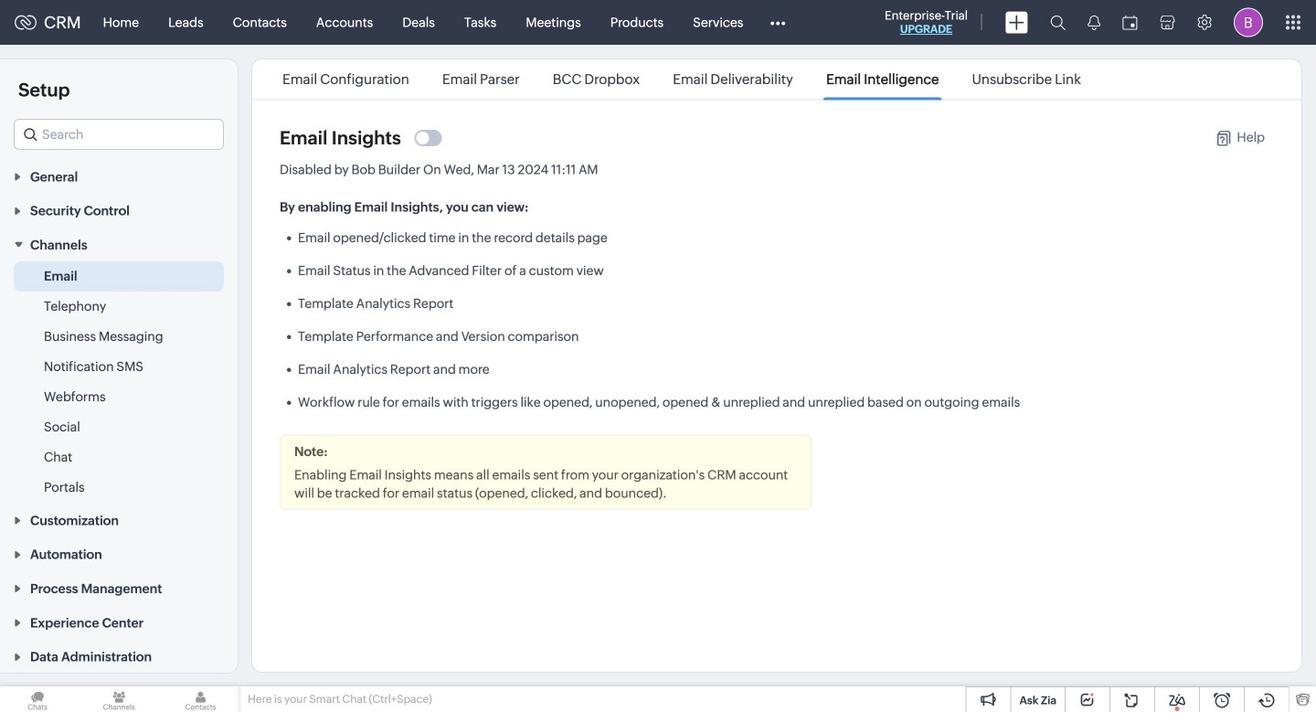 Task type: vqa. For each thing, say whether or not it's contained in the screenshot.
the Documents
no



Task type: describe. For each thing, give the bounding box(es) containing it.
create menu image
[[1006, 11, 1029, 33]]

create menu element
[[995, 0, 1040, 44]]

search element
[[1040, 0, 1077, 45]]

chats image
[[0, 687, 75, 712]]

search image
[[1051, 15, 1066, 30]]

logo image
[[15, 15, 37, 30]]

Search text field
[[15, 120, 223, 149]]



Task type: locate. For each thing, give the bounding box(es) containing it.
profile element
[[1223, 0, 1275, 44]]

list
[[266, 59, 1098, 99]]

signals element
[[1077, 0, 1112, 45]]

signals image
[[1088, 15, 1101, 30]]

Other Modules field
[[758, 8, 798, 37]]

contacts image
[[163, 687, 238, 712]]

profile image
[[1234, 8, 1264, 37]]

calendar image
[[1123, 15, 1138, 30]]

None field
[[14, 119, 224, 150]]

region
[[0, 261, 238, 503]]

channels image
[[82, 687, 157, 712]]



